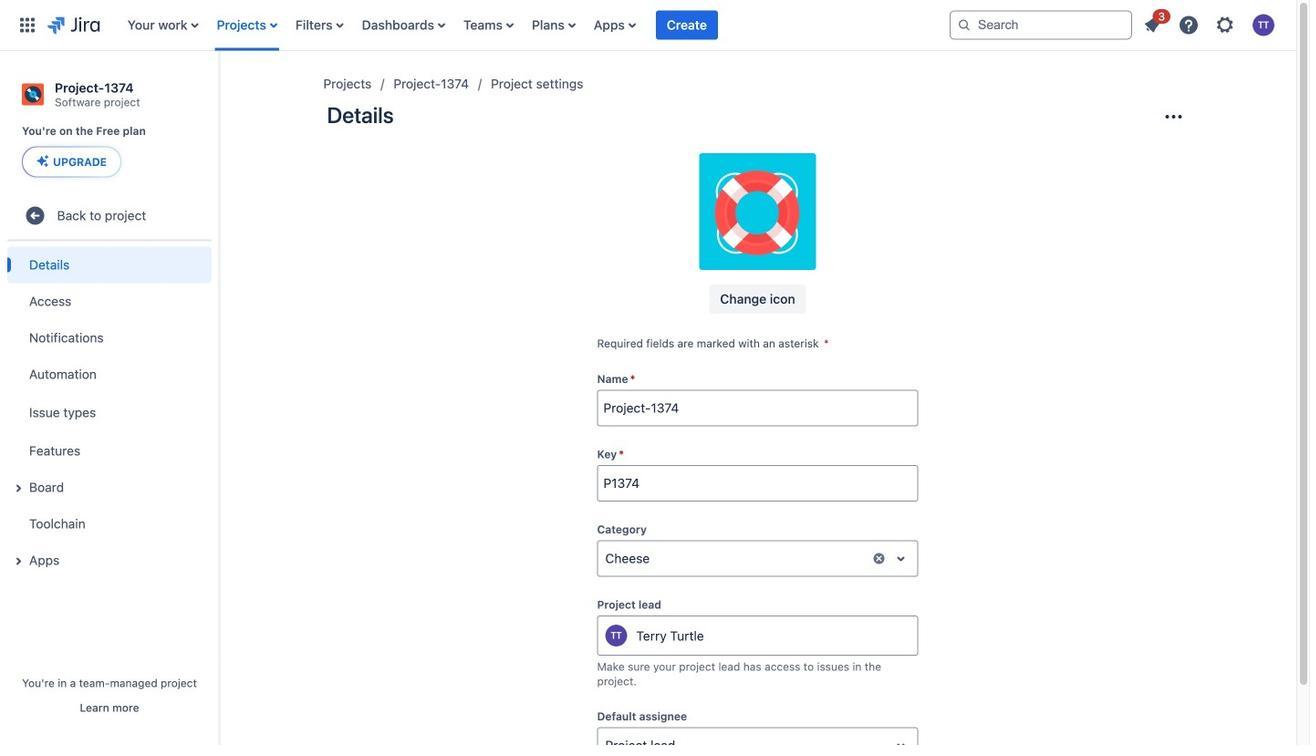 Task type: vqa. For each thing, say whether or not it's contained in the screenshot.
Save
no



Task type: locate. For each thing, give the bounding box(es) containing it.
clear image
[[872, 552, 887, 566]]

None field
[[598, 392, 918, 425], [598, 467, 918, 500], [598, 392, 918, 425], [598, 467, 918, 500]]

1 vertical spatial open image
[[890, 735, 912, 746]]

2 expand image from the top
[[7, 551, 29, 572]]

open image
[[890, 548, 912, 570], [890, 735, 912, 746]]

None text field
[[605, 550, 609, 568]]

1 horizontal spatial list
[[1136, 7, 1286, 42]]

search image
[[957, 18, 972, 32]]

None text field
[[605, 737, 609, 746]]

None search field
[[950, 10, 1132, 40]]

expand image
[[7, 478, 29, 499], [7, 551, 29, 572]]

more options image
[[1163, 106, 1185, 128]]

1 horizontal spatial list item
[[1136, 7, 1171, 40]]

banner
[[0, 0, 1297, 51]]

list
[[118, 0, 935, 51], [1136, 7, 1286, 42]]

0 vertical spatial expand image
[[7, 478, 29, 499]]

group
[[7, 241, 212, 584]]

jira image
[[47, 14, 100, 36], [47, 14, 100, 36]]

1 vertical spatial expand image
[[7, 551, 29, 572]]

list item
[[656, 0, 718, 51], [1136, 7, 1171, 40]]

0 vertical spatial open image
[[890, 548, 912, 570]]



Task type: describe. For each thing, give the bounding box(es) containing it.
help image
[[1178, 14, 1200, 36]]

your profile and settings image
[[1253, 14, 1275, 36]]

0 horizontal spatial list item
[[656, 0, 718, 51]]

2 open image from the top
[[890, 735, 912, 746]]

Search field
[[950, 10, 1132, 40]]

primary element
[[11, 0, 935, 51]]

1 open image from the top
[[890, 548, 912, 570]]

group inside the sidebar element
[[7, 241, 212, 584]]

sidebar element
[[0, 51, 219, 746]]

sidebar navigation image
[[199, 73, 239, 110]]

notifications image
[[1142, 14, 1163, 36]]

settings image
[[1215, 14, 1236, 36]]

list item inside list
[[1136, 7, 1171, 40]]

0 horizontal spatial list
[[118, 0, 935, 51]]

project avatar image
[[699, 153, 816, 270]]

1 expand image from the top
[[7, 478, 29, 499]]

appswitcher icon image
[[16, 14, 38, 36]]



